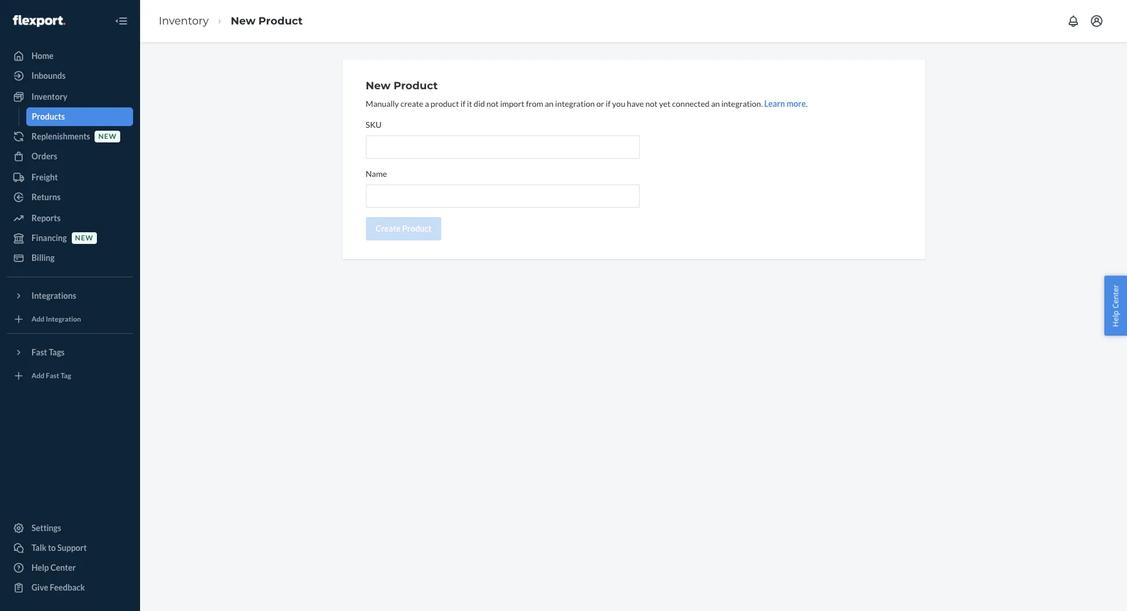 Task type: locate. For each thing, give the bounding box(es) containing it.
0 horizontal spatial inventory
[[32, 92, 67, 102]]

fast inside add fast tag link
[[46, 372, 59, 380]]

1 vertical spatial center
[[50, 563, 76, 573]]

a
[[425, 99, 429, 109]]

0 vertical spatial help center
[[1111, 284, 1121, 327]]

products
[[32, 112, 65, 121]]

returns link
[[7, 188, 133, 207]]

add for add fast tag
[[32, 372, 44, 380]]

open notifications image
[[1067, 14, 1081, 28]]

help center
[[1111, 284, 1121, 327], [32, 563, 76, 573]]

1 vertical spatial inventory
[[32, 92, 67, 102]]

1 if from the left
[[461, 99, 466, 109]]

1 horizontal spatial inventory
[[159, 14, 209, 27]]

None text field
[[366, 185, 640, 208]]

if left the 'it'
[[461, 99, 466, 109]]

0 horizontal spatial if
[[461, 99, 466, 109]]

product inside button
[[402, 224, 432, 234]]

if
[[461, 99, 466, 109], [606, 99, 611, 109]]

fast tags button
[[7, 343, 133, 362]]

fast inside 'fast tags' dropdown button
[[32, 347, 47, 357]]

0 vertical spatial help
[[1111, 310, 1121, 327]]

2 add from the top
[[32, 372, 44, 380]]

new down products link
[[98, 132, 117, 141]]

1 vertical spatial new
[[75, 234, 93, 243]]

integration.
[[722, 99, 763, 109]]

feedback
[[50, 583, 85, 593]]

0 vertical spatial fast
[[32, 347, 47, 357]]

1 vertical spatial add
[[32, 372, 44, 380]]

0 vertical spatial product
[[259, 14, 303, 27]]

freight link
[[7, 168, 133, 187]]

1 vertical spatial fast
[[46, 372, 59, 380]]

inventory
[[159, 14, 209, 27], [32, 92, 67, 102]]

not right the did
[[487, 99, 499, 109]]

2 vertical spatial product
[[402, 224, 432, 234]]

add fast tag
[[32, 372, 71, 380]]

freight
[[32, 172, 58, 182]]

talk to support button
[[7, 539, 133, 558]]

an right from
[[545, 99, 554, 109]]

returns
[[32, 192, 61, 202]]

create
[[376, 224, 401, 234]]

0 vertical spatial inventory
[[159, 14, 209, 27]]

new
[[98, 132, 117, 141], [75, 234, 93, 243]]

0 horizontal spatial help
[[32, 563, 49, 573]]

0 horizontal spatial not
[[487, 99, 499, 109]]

2 if from the left
[[606, 99, 611, 109]]

inventory link
[[159, 14, 209, 27], [7, 88, 133, 106]]

product
[[259, 14, 303, 27], [394, 79, 438, 92], [402, 224, 432, 234]]

not left yet
[[646, 99, 658, 109]]

to
[[48, 543, 56, 553]]

1 horizontal spatial not
[[646, 99, 658, 109]]

0 vertical spatial new
[[98, 132, 117, 141]]

1 vertical spatial help
[[32, 563, 49, 573]]

0 vertical spatial center
[[1111, 284, 1121, 308]]

tags
[[49, 347, 65, 357]]

0 horizontal spatial center
[[50, 563, 76, 573]]

it
[[467, 99, 472, 109]]

0 vertical spatial inventory link
[[159, 14, 209, 27]]

if right or at the top right of the page
[[606, 99, 611, 109]]

1 horizontal spatial inventory link
[[159, 14, 209, 27]]

fast tags
[[32, 347, 65, 357]]

1 vertical spatial new product
[[366, 79, 438, 92]]

1 add from the top
[[32, 315, 44, 324]]

an
[[545, 99, 554, 109], [711, 99, 720, 109]]

help
[[1111, 310, 1121, 327], [32, 563, 49, 573]]

fast left tag
[[46, 372, 59, 380]]

integrations button
[[7, 287, 133, 305]]

0 horizontal spatial new product
[[231, 14, 303, 27]]

0 horizontal spatial new
[[75, 234, 93, 243]]

give feedback button
[[7, 579, 133, 597]]

integrations
[[32, 291, 76, 301]]

or
[[597, 99, 604, 109]]

new product
[[231, 14, 303, 27], [366, 79, 438, 92]]

1 horizontal spatial new
[[98, 132, 117, 141]]

center
[[1111, 284, 1121, 308], [50, 563, 76, 573]]

None text field
[[366, 135, 640, 159]]

1 horizontal spatial if
[[606, 99, 611, 109]]

1 vertical spatial new
[[366, 79, 391, 92]]

0 horizontal spatial help center
[[32, 563, 76, 573]]

billing
[[32, 253, 55, 263]]

0 vertical spatial add
[[32, 315, 44, 324]]

an right connected
[[711, 99, 720, 109]]

0 horizontal spatial inventory link
[[7, 88, 133, 106]]

not
[[487, 99, 499, 109], [646, 99, 658, 109]]

new down reports link
[[75, 234, 93, 243]]

1 not from the left
[[487, 99, 499, 109]]

add down 'fast tags'
[[32, 372, 44, 380]]

0 vertical spatial new
[[231, 14, 256, 27]]

add fast tag link
[[7, 367, 133, 385]]

1 vertical spatial help center
[[32, 563, 76, 573]]

0 horizontal spatial an
[[545, 99, 554, 109]]

2 an from the left
[[711, 99, 720, 109]]

1 vertical spatial inventory link
[[7, 88, 133, 106]]

create product button
[[366, 217, 442, 241]]

inventory inside breadcrumbs navigation
[[159, 14, 209, 27]]

fast
[[32, 347, 47, 357], [46, 372, 59, 380]]

from
[[526, 99, 544, 109]]

tag
[[61, 372, 71, 380]]

import
[[500, 99, 525, 109]]

0 vertical spatial new product
[[231, 14, 303, 27]]

1 horizontal spatial center
[[1111, 284, 1121, 308]]

add left integration
[[32, 315, 44, 324]]

orders
[[32, 151, 57, 161]]

1 horizontal spatial an
[[711, 99, 720, 109]]

1 an from the left
[[545, 99, 554, 109]]

name
[[366, 169, 387, 179]]

fast left tags
[[32, 347, 47, 357]]

1 horizontal spatial help center
[[1111, 284, 1121, 327]]

1 horizontal spatial help
[[1111, 310, 1121, 327]]

talk to support
[[32, 543, 87, 553]]

center inside 'button'
[[1111, 284, 1121, 308]]

breadcrumbs navigation
[[149, 4, 312, 38]]

0 horizontal spatial new
[[231, 14, 256, 27]]

add
[[32, 315, 44, 324], [32, 372, 44, 380]]

new
[[231, 14, 256, 27], [366, 79, 391, 92]]



Task type: vqa. For each thing, say whether or not it's contained in the screenshot.
bottommost Center
yes



Task type: describe. For each thing, give the bounding box(es) containing it.
have
[[627, 99, 644, 109]]

close navigation image
[[114, 14, 128, 28]]

reports link
[[7, 209, 133, 228]]

inbounds link
[[7, 67, 133, 85]]

give
[[32, 583, 48, 593]]

2 not from the left
[[646, 99, 658, 109]]

.
[[806, 99, 808, 109]]

add for add integration
[[32, 315, 44, 324]]

orders link
[[7, 147, 133, 166]]

new for replenishments
[[98, 132, 117, 141]]

help center button
[[1105, 276, 1127, 336]]

learn more button
[[765, 98, 806, 110]]

new product inside breadcrumbs navigation
[[231, 14, 303, 27]]

open account menu image
[[1090, 14, 1104, 28]]

integration
[[555, 99, 595, 109]]

reports
[[32, 213, 61, 223]]

help inside 'button'
[[1111, 310, 1121, 327]]

learn
[[765, 99, 785, 109]]

settings link
[[7, 519, 133, 538]]

add integration
[[32, 315, 81, 324]]

more
[[787, 99, 806, 109]]

yet
[[659, 99, 671, 109]]

you
[[612, 99, 626, 109]]

manually
[[366, 99, 399, 109]]

replenishments
[[32, 131, 90, 141]]

support
[[57, 543, 87, 553]]

sku
[[366, 120, 382, 130]]

products link
[[26, 107, 133, 126]]

manually create a product if it did not import from an integration or if you have not yet connected an integration. learn more .
[[366, 99, 808, 109]]

product
[[431, 99, 459, 109]]

flexport logo image
[[13, 15, 65, 27]]

new product link
[[231, 14, 303, 27]]

connected
[[672, 99, 710, 109]]

home
[[32, 51, 54, 61]]

create product
[[376, 224, 432, 234]]

product inside breadcrumbs navigation
[[259, 14, 303, 27]]

1 vertical spatial product
[[394, 79, 438, 92]]

new inside breadcrumbs navigation
[[231, 14, 256, 27]]

home link
[[7, 47, 133, 65]]

financing
[[32, 233, 67, 243]]

give feedback
[[32, 583, 85, 593]]

1 horizontal spatial new product
[[366, 79, 438, 92]]

billing link
[[7, 249, 133, 267]]

inbounds
[[32, 71, 66, 81]]

create
[[401, 99, 424, 109]]

talk
[[32, 543, 46, 553]]

did
[[474, 99, 485, 109]]

settings
[[32, 523, 61, 533]]

integration
[[46, 315, 81, 324]]

1 horizontal spatial new
[[366, 79, 391, 92]]

help center inside 'button'
[[1111, 284, 1121, 327]]

new for financing
[[75, 234, 93, 243]]

help center link
[[7, 559, 133, 577]]

add integration link
[[7, 310, 133, 329]]



